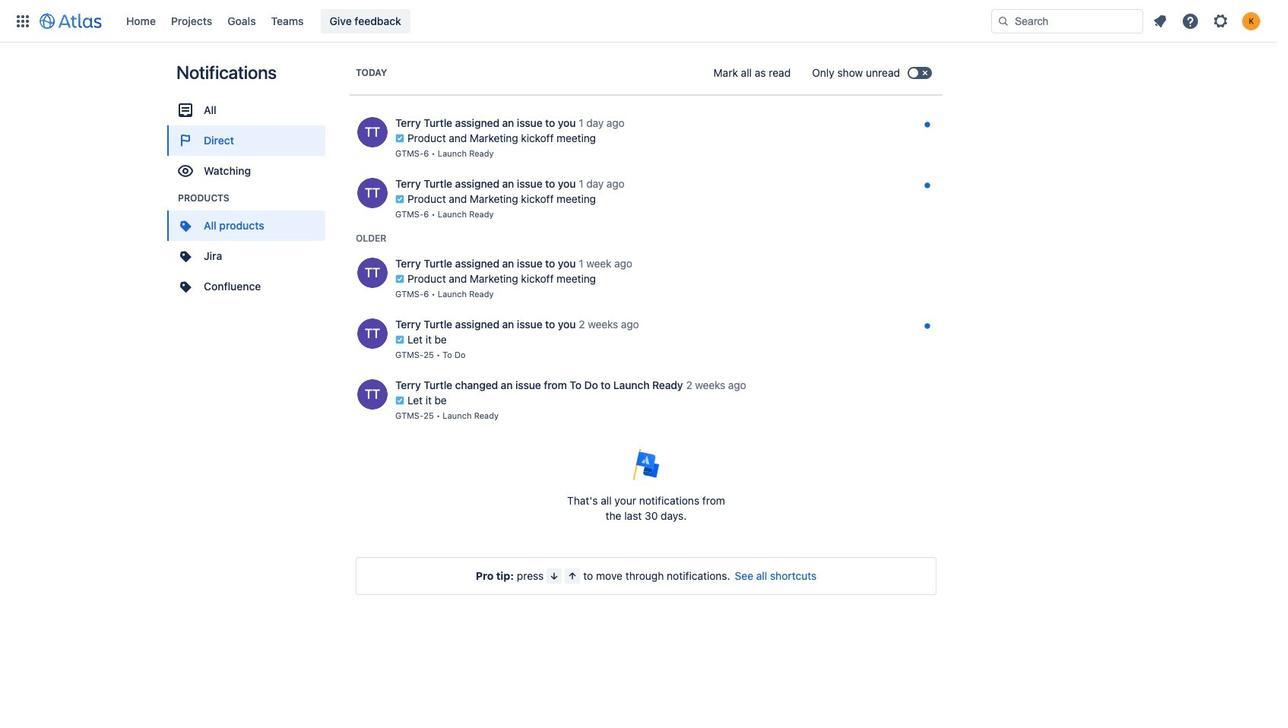 Task type: locate. For each thing, give the bounding box(es) containing it.
1 vertical spatial product image
[[176, 247, 195, 265]]

your notifications sorted by most recent feed
[[350, 109, 943, 430]]

3 product image from the top
[[176, 277, 195, 296]]

product image
[[176, 217, 195, 235], [176, 247, 195, 265], [176, 277, 195, 296]]

2 vertical spatial product image
[[176, 277, 195, 296]]

None search field
[[991, 9, 1143, 33]]

banner
[[0, 0, 1277, 43]]

settings image
[[1212, 12, 1230, 30]]

0 vertical spatial product image
[[176, 217, 195, 235]]



Task type: describe. For each thing, give the bounding box(es) containing it.
top element
[[9, 0, 991, 42]]

1 product image from the top
[[176, 217, 195, 235]]

any image
[[176, 101, 195, 119]]

help icon image
[[1181, 12, 1200, 30]]

account image
[[1242, 12, 1260, 30]]

watching image
[[176, 162, 195, 180]]

direct image
[[176, 132, 195, 150]]

notifications image
[[1151, 12, 1169, 30]]

Search field
[[991, 9, 1143, 33]]

switch to... image
[[14, 12, 32, 30]]

search image
[[997, 15, 1010, 27]]

arrow up image
[[567, 570, 579, 582]]

arrow down image
[[548, 570, 561, 582]]

2 product image from the top
[[176, 247, 195, 265]]



Task type: vqa. For each thing, say whether or not it's contained in the screenshot.
"watching" icon
yes



